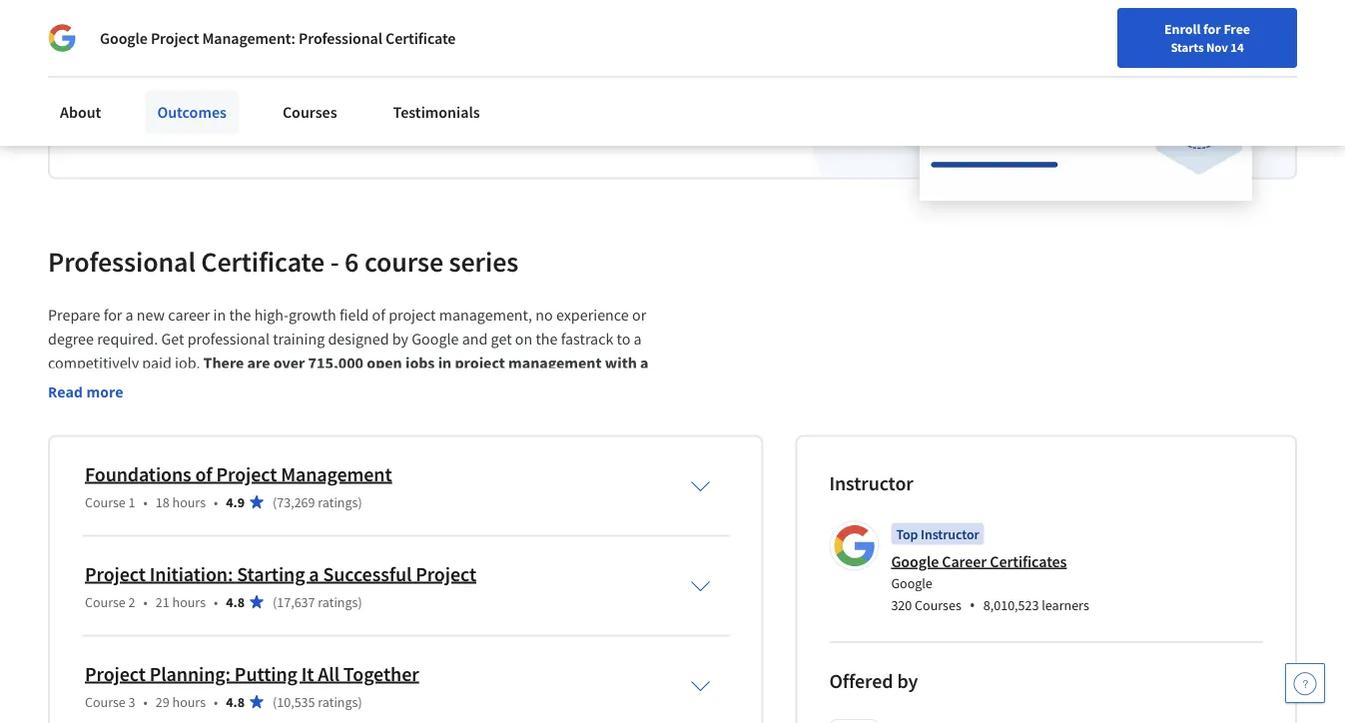 Task type: vqa. For each thing, say whether or not it's contained in the screenshot.


Task type: describe. For each thing, give the bounding box(es) containing it.
training
[[273, 330, 325, 350]]

google image
[[48, 24, 76, 52]]

experience
[[556, 306, 629, 326]]

jobs
[[406, 354, 435, 374]]

project up 2
[[85, 562, 146, 587]]

google right google icon
[[100, 28, 148, 48]]

4.9
[[226, 494, 245, 512]]

growth
[[289, 306, 336, 326]]

share
[[82, 120, 121, 140]]

read more button
[[48, 382, 123, 403]]

project initiation: starting a successful project
[[85, 562, 477, 587]]

project planning: putting it all together
[[85, 662, 419, 687]]

foundations of project management
[[85, 462, 392, 487]]

a up the with
[[634, 330, 642, 350]]

linkedin
[[261, 96, 319, 116]]

2
[[128, 593, 135, 611]]

cv
[[447, 96, 464, 116]]

career
[[942, 552, 987, 572]]

starting
[[237, 562, 305, 587]]

) for a
[[358, 593, 362, 611]]

-
[[330, 244, 339, 279]]

73,269
[[277, 494, 315, 512]]

outcomes
[[157, 102, 227, 122]]

credential
[[139, 96, 207, 116]]

management
[[281, 462, 392, 487]]

8,010,523
[[984, 597, 1040, 615]]

project up credential
[[151, 28, 199, 48]]

to inside add this credential to your linkedin profile, resume, or cv share it on social media and in your performance review
[[210, 96, 224, 116]]

21
[[156, 593, 170, 611]]

project inside there are over 715,000 open jobs in project management with a median entry-level salary of $77,000.¹
[[455, 354, 505, 374]]

and inside add this credential to your linkedin profile, resume, or cv share it on social media and in your performance review
[[244, 120, 270, 140]]

project planning: putting it all together link
[[85, 662, 419, 687]]

read
[[48, 383, 83, 402]]

about
[[60, 102, 101, 122]]

project inside the prepare for a new career in the high-growth field of project management, no experience or degree required. get professional training designed by google and get on the fastrack to a competitively paid job.
[[389, 306, 436, 326]]

$77,000.¹
[[249, 378, 315, 398]]

certificate
[[243, 42, 363, 77]]

career inside the prepare for a new career in the high-growth field of project management, no experience or degree required. get professional training designed by google and get on the fastrack to a competitively paid job.
[[168, 306, 210, 326]]

to inside the prepare for a new career in the high-growth field of project management, no experience or degree required. get professional training designed by google and get on the fastrack to a competitively paid job.
[[617, 330, 631, 350]]

course 3 • 29 hours •
[[85, 693, 218, 711]]

17,637
[[277, 593, 315, 611]]

successful
[[323, 562, 412, 587]]

this
[[112, 96, 136, 116]]

enroll for free starts nov 14
[[1165, 20, 1251, 55]]

0 horizontal spatial the
[[229, 306, 251, 326]]

hours for of
[[172, 494, 206, 512]]

0 vertical spatial career
[[162, 42, 238, 77]]

get
[[161, 330, 184, 350]]

google inside the prepare for a new career in the high-growth field of project management, no experience or degree required. get professional training designed by google and get on the fastrack to a competitively paid job.
[[412, 330, 459, 350]]

google career certificates link
[[892, 552, 1067, 572]]

degree
[[48, 330, 94, 350]]

( for starting
[[273, 593, 277, 611]]

management:
[[202, 28, 296, 48]]

resume,
[[373, 96, 426, 116]]

1 horizontal spatial by
[[898, 669, 918, 694]]

fastrack
[[561, 330, 614, 350]]

read more
[[48, 383, 123, 402]]

offered by
[[830, 669, 918, 694]]

outcomes link
[[145, 90, 239, 134]]

prepare for a new career in the high-growth field of project management, no experience or degree required. get professional training designed by google and get on the fastrack to a competitively paid job.
[[48, 306, 650, 374]]

• right "3"
[[143, 693, 148, 711]]

nov
[[1207, 39, 1229, 55]]

project up 4.9
[[216, 462, 277, 487]]

it
[[301, 662, 314, 687]]

about link
[[48, 90, 113, 134]]

putting
[[235, 662, 298, 687]]

1 horizontal spatial certificate
[[386, 28, 456, 48]]

) for it
[[358, 693, 362, 711]]

or inside add this credential to your linkedin profile, resume, or cv share it on social media and in your performance review
[[430, 96, 444, 116]]

) for management
[[358, 494, 362, 512]]

there are over 715,000 open jobs in project management with a median entry-level salary of $77,000.¹
[[48, 354, 652, 398]]

0 horizontal spatial instructor
[[830, 471, 914, 496]]

1 horizontal spatial professional
[[299, 28, 383, 48]]

or inside the prepare for a new career in the high-growth field of project management, no experience or degree required. get professional training designed by google and get on the fastrack to a competitively paid job.
[[632, 306, 647, 326]]

• down planning:
[[214, 693, 218, 711]]

( for project
[[273, 494, 277, 512]]

paid
[[142, 354, 172, 374]]

a inside there are over 715,000 open jobs in project management with a median entry-level salary of $77,000.¹
[[641, 354, 649, 374]]

google down top
[[892, 552, 939, 572]]

0 vertical spatial courses
[[283, 102, 337, 122]]

• down "initiation:" on the bottom of the page
[[214, 593, 218, 611]]

course for project initiation: starting a successful project
[[85, 593, 126, 611]]

10,535
[[277, 693, 315, 711]]

series
[[449, 244, 519, 279]]

review
[[411, 120, 456, 140]]

course 1 • 18 hours •
[[85, 494, 218, 512]]

show notifications image
[[1145, 25, 1169, 49]]

4.8 for starting
[[226, 593, 245, 611]]

in inside the prepare for a new career in the high-growth field of project management, no experience or degree required. get professional training designed by google and get on the fastrack to a competitively paid job.
[[213, 306, 226, 326]]

foundations of project management link
[[85, 462, 392, 487]]

competitively
[[48, 354, 139, 374]]

0 horizontal spatial professional
[[48, 244, 196, 279]]

earn a career certificate
[[82, 42, 363, 77]]

in inside there are over 715,000 open jobs in project management with a median entry-level salary of $77,000.¹
[[438, 354, 452, 374]]

foundations
[[85, 462, 191, 487]]

project initiation: starting a successful project link
[[85, 562, 477, 587]]

performance
[[322, 120, 408, 140]]

of inside there are over 715,000 open jobs in project management with a median entry-level salary of $77,000.¹
[[231, 378, 246, 398]]



Task type: locate. For each thing, give the bounding box(es) containing it.
ratings for a
[[318, 593, 358, 611]]

by inside the prepare for a new career in the high-growth field of project management, no experience or degree required. get professional training designed by google and get on the fastrack to a competitively paid job.
[[392, 330, 409, 350]]

of down "there"
[[231, 378, 246, 398]]

0 horizontal spatial and
[[244, 120, 270, 140]]

0 horizontal spatial for
[[104, 306, 122, 326]]

1 horizontal spatial of
[[231, 378, 246, 398]]

over
[[273, 354, 305, 374]]

in down linkedin
[[273, 120, 286, 140]]

( 10,535 ratings )
[[273, 693, 362, 711]]

professional
[[299, 28, 383, 48], [48, 244, 196, 279]]

2 vertical spatial course
[[85, 693, 126, 711]]

all
[[318, 662, 340, 687]]

( for putting
[[273, 693, 277, 711]]

testimonials
[[393, 102, 480, 122]]

2 ) from the top
[[358, 593, 362, 611]]

for inside enroll for free starts nov 14
[[1204, 20, 1222, 38]]

4.8 down project planning: putting it all together link
[[226, 693, 245, 711]]

google project management: professional certificate
[[100, 28, 456, 48]]

coursera image
[[24, 16, 151, 48]]

0 horizontal spatial or
[[430, 96, 444, 116]]

0 vertical spatial to
[[210, 96, 224, 116]]

1 horizontal spatial for
[[1204, 20, 1222, 38]]

3 course from the top
[[85, 693, 126, 711]]

a left new
[[125, 306, 134, 326]]

courses right 320
[[915, 597, 962, 615]]

course
[[365, 244, 444, 279]]

0 vertical spatial certificate
[[386, 28, 456, 48]]

on inside the prepare for a new career in the high-growth field of project management, no experience or degree required. get professional training designed by google and get on the fastrack to a competitively paid job.
[[515, 330, 533, 350]]

on right get
[[515, 330, 533, 350]]

3 hours from the top
[[172, 693, 206, 711]]

project right successful
[[416, 562, 477, 587]]

0 vertical spatial )
[[358, 494, 362, 512]]

0 vertical spatial or
[[430, 96, 444, 116]]

free
[[1224, 20, 1251, 38]]

3 ratings from the top
[[318, 693, 358, 711]]

1 vertical spatial project
[[455, 354, 505, 374]]

of inside the prepare for a new career in the high-growth field of project management, no experience or degree required. get professional training designed by google and get on the fastrack to a competitively paid job.
[[372, 306, 386, 326]]

0 vertical spatial instructor
[[830, 471, 914, 496]]

certificate up high-
[[201, 244, 325, 279]]

1 horizontal spatial courses
[[915, 597, 962, 615]]

prepare
[[48, 306, 100, 326]]

• right 1
[[143, 494, 148, 512]]

2 ratings from the top
[[318, 593, 358, 611]]

get
[[491, 330, 512, 350]]

1 horizontal spatial instructor
[[921, 526, 980, 543]]

google
[[100, 28, 148, 48], [412, 330, 459, 350], [892, 552, 939, 572], [892, 575, 933, 593]]

0 horizontal spatial of
[[195, 462, 212, 487]]

initiation:
[[150, 562, 233, 587]]

6
[[345, 244, 359, 279]]

on right it
[[136, 120, 154, 140]]

4.8 down starting
[[226, 593, 245, 611]]

your
[[227, 96, 258, 116], [289, 120, 319, 140]]

in right jobs
[[438, 354, 452, 374]]

0 horizontal spatial by
[[392, 330, 409, 350]]

are
[[247, 354, 270, 374]]

no
[[536, 306, 553, 326]]

0 horizontal spatial to
[[210, 96, 224, 116]]

1 horizontal spatial the
[[536, 330, 558, 350]]

0 vertical spatial on
[[136, 120, 154, 140]]

for inside the prepare for a new career in the high-growth field of project management, no experience or degree required. get professional training designed by google and get on the fastrack to a competitively paid job.
[[104, 306, 122, 326]]

1 ( from the top
[[273, 494, 277, 512]]

1 vertical spatial career
[[168, 306, 210, 326]]

level
[[148, 378, 182, 398]]

hours right 29
[[172, 693, 206, 711]]

testimonials link
[[381, 90, 492, 134]]

for
[[1204, 20, 1222, 38], [104, 306, 122, 326]]

1 vertical spatial instructor
[[921, 526, 980, 543]]

and right media
[[244, 120, 270, 140]]

in inside add this credential to your linkedin profile, resume, or cv share it on social media and in your performance review
[[273, 120, 286, 140]]

course
[[85, 494, 126, 512], [85, 593, 126, 611], [85, 693, 126, 711]]

18
[[156, 494, 170, 512]]

0 vertical spatial professional
[[299, 28, 383, 48]]

1 vertical spatial ratings
[[318, 593, 358, 611]]

courses down certificate at the left top
[[283, 102, 337, 122]]

certificate
[[386, 28, 456, 48], [201, 244, 325, 279]]

1 hours from the top
[[172, 494, 206, 512]]

0 vertical spatial in
[[273, 120, 286, 140]]

course left 1
[[85, 494, 126, 512]]

2 4.8 from the top
[[226, 693, 245, 711]]

1 horizontal spatial and
[[462, 330, 488, 350]]

career up outcomes link
[[162, 42, 238, 77]]

certificate up resume,
[[386, 28, 456, 48]]

1 vertical spatial the
[[536, 330, 558, 350]]

2 vertical spatial hours
[[172, 693, 206, 711]]

715,000
[[308, 354, 364, 374]]

0 vertical spatial (
[[273, 494, 277, 512]]

2 vertical spatial )
[[358, 693, 362, 711]]

3 ) from the top
[[358, 693, 362, 711]]

and down management,
[[462, 330, 488, 350]]

project up jobs
[[389, 306, 436, 326]]

0 vertical spatial course
[[85, 494, 126, 512]]

1 vertical spatial course
[[85, 593, 126, 611]]

open
[[367, 354, 402, 374]]

instructor up top
[[830, 471, 914, 496]]

and
[[244, 120, 270, 140], [462, 330, 488, 350]]

media
[[199, 120, 241, 140]]

0 vertical spatial ratings
[[318, 494, 358, 512]]

by right offered
[[898, 669, 918, 694]]

2 hours from the top
[[172, 593, 206, 611]]

) down management
[[358, 494, 362, 512]]

1 ) from the top
[[358, 494, 362, 512]]

the up professional
[[229, 306, 251, 326]]

of right field
[[372, 306, 386, 326]]

ratings for it
[[318, 693, 358, 711]]

0 horizontal spatial certificate
[[201, 244, 325, 279]]

1 vertical spatial hours
[[172, 593, 206, 611]]

14
[[1231, 39, 1245, 55]]

high-
[[254, 306, 289, 326]]

2 horizontal spatial in
[[438, 354, 452, 374]]

the down no
[[536, 330, 558, 350]]

• left 8,010,523
[[970, 595, 976, 616]]

or
[[430, 96, 444, 116], [632, 306, 647, 326]]

1 vertical spatial in
[[213, 306, 226, 326]]

0 vertical spatial of
[[372, 306, 386, 326]]

job.
[[175, 354, 200, 374]]

1 vertical spatial (
[[273, 593, 277, 611]]

hours right the 18 on the left bottom of page
[[172, 494, 206, 512]]

1 horizontal spatial opens in a new tab image
[[399, 659, 415, 675]]

ratings for management
[[318, 494, 358, 512]]

or right experience
[[632, 306, 647, 326]]

course for foundations of project management
[[85, 494, 126, 512]]

ratings down 'all'
[[318, 693, 358, 711]]

google career certificates image
[[833, 525, 877, 568]]

courses inside the top instructor google career certificates google 320 courses • 8,010,523 learners
[[915, 597, 962, 615]]

1 horizontal spatial your
[[289, 120, 319, 140]]

google up 320
[[892, 575, 933, 593]]

1 horizontal spatial or
[[632, 306, 647, 326]]

0 vertical spatial opens in a new tab image
[[359, 635, 375, 651]]

project up "3"
[[85, 662, 146, 687]]

0 horizontal spatial project
[[389, 306, 436, 326]]

to up the with
[[617, 330, 631, 350]]

0 horizontal spatial courses
[[283, 102, 337, 122]]

entry-
[[104, 378, 148, 398]]

( right 4.9
[[273, 494, 277, 512]]

None search field
[[285, 12, 525, 52]]

a right earn
[[143, 42, 157, 77]]

a up ( 17,637 ratings )
[[309, 562, 319, 587]]

course for project planning: putting it all together
[[85, 693, 126, 711]]

required.
[[97, 330, 158, 350]]

1 horizontal spatial project
[[455, 354, 505, 374]]

new
[[137, 306, 165, 326]]

) down together
[[358, 693, 362, 711]]

1 ratings from the top
[[318, 494, 358, 512]]

1 vertical spatial of
[[231, 378, 246, 398]]

320
[[892, 597, 912, 615]]

1
[[128, 494, 135, 512]]

with
[[605, 354, 637, 374]]

2 horizontal spatial of
[[372, 306, 386, 326]]

or left the cv
[[430, 96, 444, 116]]

1 vertical spatial to
[[617, 330, 631, 350]]

2 course from the top
[[85, 593, 126, 611]]

1 vertical spatial opens in a new tab image
[[399, 659, 415, 675]]

help center image
[[1294, 671, 1318, 695]]

( down starting
[[273, 593, 277, 611]]

• right 2
[[143, 593, 148, 611]]

professional up profile,
[[299, 28, 383, 48]]

1 vertical spatial professional
[[48, 244, 196, 279]]

starts
[[1171, 39, 1204, 55]]

0 horizontal spatial in
[[213, 306, 226, 326]]

0 vertical spatial the
[[229, 306, 251, 326]]

1 vertical spatial your
[[289, 120, 319, 140]]

• left 4.9
[[214, 494, 218, 512]]

coursera career certificate image
[[920, 0, 1253, 200]]

1 vertical spatial or
[[632, 306, 647, 326]]

a right the with
[[641, 354, 649, 374]]

1 vertical spatial )
[[358, 593, 362, 611]]

1 vertical spatial 4.8
[[226, 693, 245, 711]]

2 vertical spatial of
[[195, 462, 212, 487]]

ratings down management
[[318, 494, 358, 512]]

add
[[82, 96, 108, 116]]

29
[[156, 693, 170, 711]]

•
[[143, 494, 148, 512], [214, 494, 218, 512], [143, 593, 148, 611], [214, 593, 218, 611], [970, 595, 976, 616], [143, 693, 148, 711], [214, 693, 218, 711]]

opens in a new tab image right 'all'
[[399, 659, 415, 675]]

enroll
[[1165, 20, 1201, 38]]

0 vertical spatial by
[[392, 330, 409, 350]]

course left 2
[[85, 593, 126, 611]]

professional certificate - 6 course series
[[48, 244, 519, 279]]

it
[[124, 120, 133, 140]]

instructor
[[830, 471, 914, 496], [921, 526, 980, 543]]

career
[[162, 42, 238, 77], [168, 306, 210, 326]]

certificates
[[990, 552, 1067, 572]]

1 horizontal spatial to
[[617, 330, 631, 350]]

4.8
[[226, 593, 245, 611], [226, 693, 245, 711]]

top
[[897, 526, 919, 543]]

on inside add this credential to your linkedin profile, resume, or cv share it on social media and in your performance review
[[136, 120, 154, 140]]

profile,
[[322, 96, 369, 116]]

opens in a new tab image
[[359, 635, 375, 651], [399, 659, 415, 675]]

together
[[344, 662, 419, 687]]

learners
[[1042, 597, 1090, 615]]

( 73,269 ratings )
[[273, 494, 362, 512]]

menu item
[[995, 20, 1124, 85]]

1 vertical spatial courses
[[915, 597, 962, 615]]

google up jobs
[[412, 330, 459, 350]]

designed
[[328, 330, 389, 350]]

hours for initiation:
[[172, 593, 206, 611]]

2 ( from the top
[[273, 593, 277, 611]]

to up media
[[210, 96, 224, 116]]

0 vertical spatial 4.8
[[226, 593, 245, 611]]

1 course from the top
[[85, 494, 126, 512]]

1 vertical spatial certificate
[[201, 244, 325, 279]]

0 horizontal spatial opens in a new tab image
[[359, 635, 375, 651]]

in up professional
[[213, 306, 226, 326]]

field
[[340, 306, 369, 326]]

professional
[[188, 330, 270, 350]]

• inside the top instructor google career certificates google 320 courses • 8,010,523 learners
[[970, 595, 976, 616]]

planning:
[[150, 662, 231, 687]]

4.8 for putting
[[226, 693, 245, 711]]

0 vertical spatial your
[[227, 96, 258, 116]]

instructor up career
[[921, 526, 980, 543]]

0 vertical spatial project
[[389, 306, 436, 326]]

3 ( from the top
[[273, 693, 277, 711]]

project down get
[[455, 354, 505, 374]]

for up the required.
[[104, 306, 122, 326]]

courses link
[[271, 90, 349, 134]]

career up get
[[168, 306, 210, 326]]

opens in a new tab image up together
[[359, 635, 375, 651]]

your up media
[[227, 96, 258, 116]]

for for prepare
[[104, 306, 122, 326]]

0 vertical spatial hours
[[172, 494, 206, 512]]

courses
[[283, 102, 337, 122], [915, 597, 962, 615]]

for up nov
[[1204, 20, 1222, 38]]

1 vertical spatial by
[[898, 669, 918, 694]]

your down linkedin
[[289, 120, 319, 140]]

0 horizontal spatial your
[[227, 96, 258, 116]]

) down successful
[[358, 593, 362, 611]]

1 4.8 from the top
[[226, 593, 245, 611]]

1 vertical spatial for
[[104, 306, 122, 326]]

for for enroll
[[1204, 20, 1222, 38]]

and inside the prepare for a new career in the high-growth field of project management, no experience or degree required. get professional training designed by google and get on the fastrack to a competitively paid job.
[[462, 330, 488, 350]]

more
[[86, 383, 123, 402]]

of up course 1 • 18 hours •
[[195, 462, 212, 487]]

course left "3"
[[85, 693, 126, 711]]

hours right 21
[[172, 593, 206, 611]]

1 horizontal spatial on
[[515, 330, 533, 350]]

there
[[203, 354, 244, 374]]

2 vertical spatial ratings
[[318, 693, 358, 711]]

earn
[[82, 42, 137, 77]]

0 vertical spatial for
[[1204, 20, 1222, 38]]

by up open
[[392, 330, 409, 350]]

project
[[389, 306, 436, 326], [455, 354, 505, 374]]

2 vertical spatial (
[[273, 693, 277, 711]]

1 vertical spatial and
[[462, 330, 488, 350]]

add this credential to your linkedin profile, resume, or cv share it on social media and in your performance review
[[82, 96, 464, 140]]

1 horizontal spatial in
[[273, 120, 286, 140]]

ratings down successful
[[318, 593, 358, 611]]

professional up new
[[48, 244, 196, 279]]

project
[[151, 28, 199, 48], [216, 462, 277, 487], [85, 562, 146, 587], [416, 562, 477, 587], [85, 662, 146, 687]]

median
[[48, 378, 101, 398]]

hours
[[172, 494, 206, 512], [172, 593, 206, 611], [172, 693, 206, 711]]

hours for planning:
[[172, 693, 206, 711]]

2 vertical spatial in
[[438, 354, 452, 374]]

0 horizontal spatial on
[[136, 120, 154, 140]]

1 vertical spatial on
[[515, 330, 533, 350]]

by
[[392, 330, 409, 350], [898, 669, 918, 694]]

salary
[[185, 378, 228, 398]]

course 2 • 21 hours •
[[85, 593, 218, 611]]

( 17,637 ratings )
[[273, 593, 362, 611]]

0 vertical spatial and
[[244, 120, 270, 140]]

( down 'putting'
[[273, 693, 277, 711]]

instructor inside the top instructor google career certificates google 320 courses • 8,010,523 learners
[[921, 526, 980, 543]]



